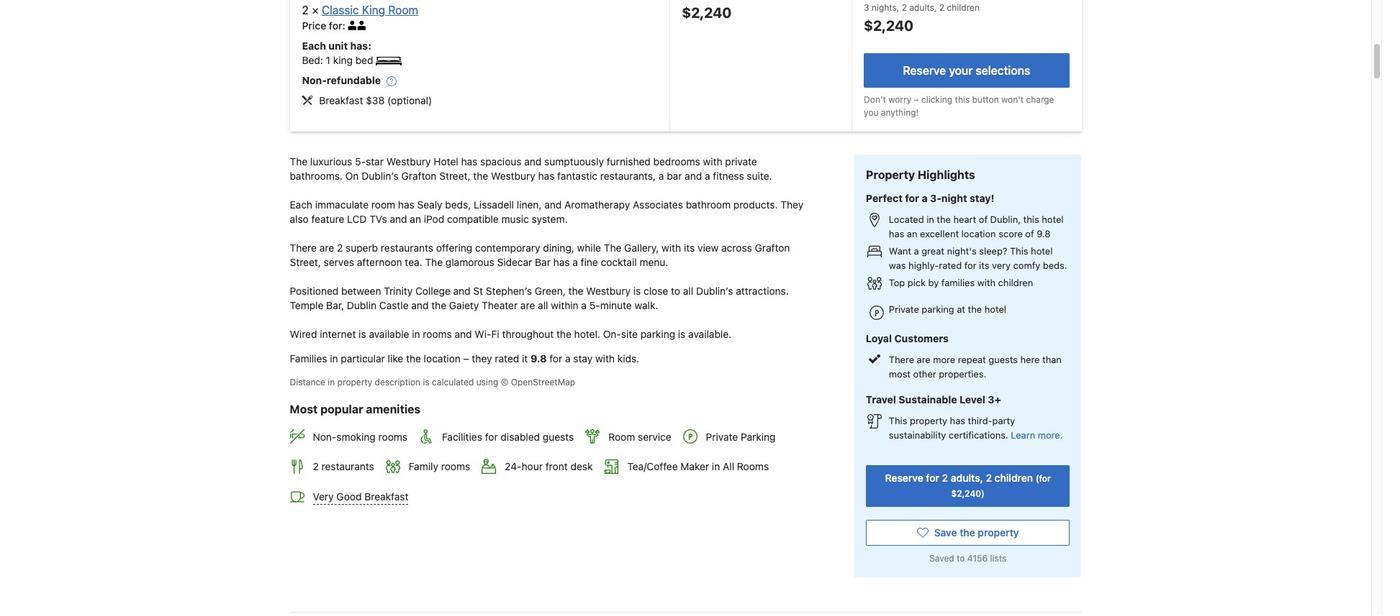 Task type: vqa. For each thing, say whether or not it's contained in the screenshot.
"fairly"
no



Task type: describe. For each thing, give the bounding box(es) containing it.
1 vertical spatial 5-
[[590, 299, 600, 312]]

learn
[[1011, 430, 1036, 441]]

glamorous
[[446, 256, 494, 268]]

1 vertical spatial rooms
[[378, 431, 408, 444]]

there inside the luxurious 5-star westbury hotel has spacious and sumptuously furnished bedrooms with private bathrooms. on dublin's grafton street, the westbury has fantastic restaurants, a bar and a fitness suite. each immaculate room has sealy beds, lissadell linen, and aromatherapy associates bathroom products. they also feature lcd tvs and an ipod compatible music system. there are 2 superb restaurants offering contemporary dining, while the gallery, with its view across grafton street, serves afternoon tea. the glamorous sidecar bar has a fine cocktail menu. positioned between trinity college and st stephen's green, the westbury is close to all dublin's attractions. temple bar, dublin castle and the gaiety theater are all within a 5-minute walk. wired internet is available in rooms and wi-fi throughout the hotel. on-site parking is available.
[[290, 242, 317, 254]]

fine
[[581, 256, 598, 268]]

forkknife image
[[302, 95, 313, 105]]

0 horizontal spatial the
[[290, 155, 308, 168]]

site
[[621, 328, 638, 340]]

aromatherapy
[[565, 199, 630, 211]]

for for facilities for disabled guests
[[485, 431, 498, 444]]

worry
[[889, 94, 912, 105]]

in for property
[[328, 377, 335, 388]]

the luxurious 5-star westbury hotel has spacious and sumptuously furnished bedrooms with private bathrooms. on dublin's grafton street, the westbury has fantastic restaurants, a bar and a fitness suite. each immaculate room has sealy beds, lissadell linen, and aromatherapy associates bathroom products. they also feature lcd tvs and an ipod compatible music system. there are 2 superb restaurants offering contemporary dining, while the gallery, with its view across grafton street, serves afternoon tea. the glamorous sidecar bar has a fine cocktail menu. positioned between trinity college and st stephen's green, the westbury is close to all dublin's attractions. temple bar, dublin castle and the gaiety theater are all within a 5-minute walk. wired internet is available in rooms and wi-fi throughout the hotel. on-site parking is available.
[[290, 155, 807, 340]]

this inside the want a great night's sleep? this hotel was highly-rated for its very comfy beds.
[[1010, 245, 1029, 257]]

available.
[[688, 328, 732, 340]]

are inside there are more repeat guests here than most other properties.
[[917, 354, 931, 366]]

children for reserve for 2 adults, 2 children
[[995, 472, 1033, 484]]

located in the heart of dublin, this hotel has an excellent location score of 9.8
[[889, 213, 1064, 239]]

24-
[[505, 461, 522, 473]]

you
[[864, 107, 879, 118]]

1 vertical spatial of
[[1026, 228, 1034, 239]]

wired
[[290, 328, 317, 340]]

smoking
[[336, 431, 376, 444]]

more.
[[1038, 430, 1063, 441]]

gallery,
[[624, 242, 659, 254]]

1 vertical spatial 9.8
[[531, 353, 547, 365]]

for for reserve for 2 adults, 2 children
[[926, 472, 940, 484]]

loyal customers
[[866, 332, 949, 345]]

$38
[[366, 94, 385, 107]]

green,
[[535, 285, 566, 297]]

very good breakfast
[[313, 491, 409, 503]]

night
[[942, 192, 967, 204]]

rooms
[[737, 461, 769, 473]]

great
[[922, 245, 945, 257]]

children for 3 nights, 2 adults, 2 children $2,240
[[947, 2, 980, 13]]

and up system.
[[544, 199, 562, 211]]

for for price for :
[[329, 20, 342, 32]]

king
[[362, 4, 385, 17]]

heart
[[954, 213, 977, 225]]

has left 'fantastic'
[[538, 170, 555, 182]]

is left available.
[[678, 328, 686, 340]]

level
[[960, 394, 986, 406]]

a left 'fitness'
[[705, 170, 710, 182]]

a left fine
[[573, 256, 578, 268]]

all
[[723, 461, 734, 473]]

stay!
[[970, 192, 995, 204]]

(optional)
[[387, 94, 432, 107]]

fantastic
[[557, 170, 598, 182]]

loyal
[[866, 332, 892, 345]]

3+
[[988, 394, 1001, 406]]

to inside the luxurious 5-star westbury hotel has spacious and sumptuously furnished bedrooms with private bathrooms. on dublin's grafton street, the westbury has fantastic restaurants, a bar and a fitness suite. each immaculate room has sealy beds, lissadell linen, and aromatherapy associates bathroom products. they also feature lcd tvs and an ipod compatible music system. there are 2 superb restaurants offering contemporary dining, while the gallery, with its view across grafton street, serves afternoon tea. the glamorous sidecar bar has a fine cocktail menu. positioned between trinity college and st stephen's green, the westbury is close to all dublin's attractions. temple bar, dublin castle and the gaiety theater are all within a 5-minute walk. wired internet is available in rooms and wi-fi throughout the hotel. on-site parking is available.
[[671, 285, 680, 297]]

across
[[722, 242, 752, 254]]

want a great night's sleep? this hotel was highly-rated for its very comfy beds.
[[889, 245, 1067, 271]]

tea/coffee maker in all rooms
[[627, 461, 769, 473]]

beds.
[[1043, 260, 1067, 271]]

compatible
[[447, 213, 499, 225]]

reserve for 2 adults, 2 children
[[885, 472, 1036, 484]]

popular
[[320, 403, 363, 416]]

desk
[[571, 461, 593, 473]]

fi
[[491, 328, 499, 340]]

– inside don't worry – clicking this button won't charge you anything!
[[914, 94, 919, 105]]

private for private parking
[[706, 431, 738, 444]]

0 horizontal spatial 5-
[[355, 155, 366, 168]]

by
[[929, 277, 939, 288]]

0 vertical spatial each
[[302, 40, 326, 52]]

guests inside there are more repeat guests here than most other properties.
[[989, 354, 1018, 366]]

the up within
[[569, 285, 584, 297]]

2 occupancy image from the left
[[357, 21, 367, 30]]

save the property button
[[866, 520, 1070, 546]]

1 horizontal spatial breakfast
[[364, 491, 409, 503]]

in for the
[[927, 213, 934, 225]]

for for perfect for a 3-night stay!
[[905, 192, 920, 204]]

1 king bed
[[326, 54, 373, 66]]

1 horizontal spatial all
[[683, 285, 694, 297]]

located
[[889, 213, 924, 225]]

there inside there are more repeat guests here than most other properties.
[[889, 354, 914, 366]]

adults, for nights,
[[910, 2, 937, 13]]

4156
[[968, 553, 988, 564]]

comfy
[[1014, 260, 1041, 271]]

an inside the located in the heart of dublin, this hotel has an excellent location score of 9.8
[[907, 228, 918, 239]]

rated inside the want a great night's sleep? this hotel was highly-rated for its very comfy beds.
[[939, 260, 962, 271]]

2 vertical spatial westbury
[[586, 285, 631, 297]]

lcd
[[347, 213, 367, 225]]

room service
[[609, 431, 671, 444]]

and up gaiety
[[453, 285, 471, 297]]

is up 'walk.'
[[633, 285, 641, 297]]

its inside the want a great night's sleep? this hotel was highly-rated for its very comfy beds.
[[979, 260, 990, 271]]

0 horizontal spatial westbury
[[386, 155, 431, 168]]

with up 'fitness'
[[703, 155, 723, 168]]

for left stay
[[550, 353, 562, 365]]

classic king room link
[[322, 4, 418, 17]]

the down college
[[431, 299, 446, 312]]

there are more repeat guests here than most other properties.
[[889, 354, 1062, 380]]

within
[[551, 299, 579, 312]]

0 horizontal spatial breakfast
[[319, 94, 363, 107]]

view
[[698, 242, 719, 254]]

trinity
[[384, 285, 413, 297]]

children for top pick by families with children
[[998, 277, 1033, 288]]

non-refundable
[[302, 74, 381, 86]]

0 vertical spatial grafton
[[401, 170, 437, 182]]

walk.
[[635, 299, 658, 312]]

with down very
[[978, 277, 996, 288]]

and right "tvs"
[[390, 213, 407, 225]]

:
[[342, 20, 345, 32]]

parking inside the luxurious 5-star westbury hotel has spacious and sumptuously furnished bedrooms with private bathrooms. on dublin's grafton street, the westbury has fantastic restaurants, a bar and a fitness suite. each immaculate room has sealy beds, lissadell linen, and aromatherapy associates bathroom products. they also feature lcd tvs and an ipod compatible music system. there are 2 superb restaurants offering contemporary dining, while the gallery, with its view across grafton street, serves afternoon tea. the glamorous sidecar bar has a fine cocktail menu. positioned between trinity college and st stephen's green, the westbury is close to all dublin's attractions. temple bar, dublin castle and the gaiety theater are all within a 5-minute walk. wired internet is available in rooms and wi-fi throughout the hotel. on-site parking is available.
[[641, 328, 675, 340]]

fitness
[[713, 170, 744, 182]]

description
[[375, 377, 421, 388]]

0 horizontal spatial street,
[[290, 256, 321, 268]]

for inside the want a great night's sleep? this hotel was highly-rated for its very comfy beds.
[[965, 260, 977, 271]]

has inside this property has third-party sustainability certifications. learn more.
[[950, 415, 966, 427]]

stephen's
[[486, 285, 532, 297]]

the down spacious
[[473, 170, 488, 182]]

1 vertical spatial –
[[463, 353, 469, 365]]

front
[[546, 461, 568, 473]]

2 inside the luxurious 5-star westbury hotel has spacious and sumptuously furnished bedrooms with private bathrooms. on dublin's grafton street, the westbury has fantastic restaurants, a bar and a fitness suite. each immaculate room has sealy beds, lissadell linen, and aromatherapy associates bathroom products. they also feature lcd tvs and an ipod compatible music system. there are 2 superb restaurants offering contemporary dining, while the gallery, with its view across grafton street, serves afternoon tea. the glamorous sidecar bar has a fine cocktail menu. positioned between trinity college and st stephen's green, the westbury is close to all dublin's attractions. temple bar, dublin castle and the gaiety theater are all within a 5-minute walk. wired internet is available in rooms and wi-fi throughout the hotel. on-site parking is available.
[[337, 242, 343, 254]]

here
[[1021, 354, 1040, 366]]

this inside don't worry – clicking this button won't charge you anything!
[[955, 94, 970, 105]]

1 horizontal spatial the
[[425, 256, 443, 268]]

the right the like
[[406, 353, 421, 365]]

families
[[942, 277, 975, 288]]

linen,
[[517, 199, 542, 211]]

has right hotel
[[461, 155, 478, 168]]

won't
[[1002, 94, 1024, 105]]

offering
[[436, 242, 473, 254]]

1 vertical spatial are
[[521, 299, 535, 312]]

sealy
[[417, 199, 443, 211]]

a left stay
[[565, 353, 571, 365]]

1 vertical spatial restaurants
[[322, 461, 374, 473]]

products.
[[734, 199, 778, 211]]

learn more. link
[[1011, 430, 1063, 441]]

perfect for a 3-night stay!
[[866, 192, 995, 204]]

distance
[[290, 377, 325, 388]]

bedrooms
[[653, 155, 700, 168]]

most popular amenities
[[290, 403, 421, 416]]

a left bar
[[659, 170, 664, 182]]

classic
[[322, 4, 359, 17]]

castle
[[379, 299, 409, 312]]

beds,
[[445, 199, 471, 211]]

clicking
[[922, 94, 953, 105]]

this inside this property has third-party sustainability certifications. learn more.
[[889, 415, 908, 427]]

and right spacious
[[524, 155, 542, 168]]

st
[[473, 285, 483, 297]]

bar
[[667, 170, 682, 182]]

spacious
[[480, 155, 522, 168]]

1 horizontal spatial parking
[[922, 304, 955, 315]]

service
[[638, 431, 671, 444]]



Task type: locate. For each thing, give the bounding box(es) containing it.
tea/coffee
[[627, 461, 678, 473]]

property inside "dropdown button"
[[978, 527, 1019, 539]]

contemporary
[[475, 242, 540, 254]]

2 restaurants
[[313, 461, 374, 473]]

non- for refundable
[[302, 74, 327, 86]]

1 vertical spatial each
[[290, 199, 313, 211]]

a up highly- on the top right of page
[[914, 245, 919, 257]]

rated down night's
[[939, 260, 962, 271]]

refundable
[[327, 74, 381, 86]]

a right within
[[581, 299, 587, 312]]

property for distance
[[337, 377, 372, 388]]

1 horizontal spatial to
[[957, 553, 965, 564]]

1 horizontal spatial property
[[910, 415, 948, 427]]

3-
[[930, 192, 942, 204]]

2 horizontal spatial the
[[604, 242, 622, 254]]

private for private parking at the hotel
[[889, 304, 919, 315]]

is up particular
[[359, 328, 366, 340]]

1 horizontal spatial this
[[1010, 245, 1029, 257]]

0 vertical spatial dublin's
[[362, 170, 399, 182]]

children up 'your'
[[947, 2, 980, 13]]

1 vertical spatial dublin's
[[696, 285, 733, 297]]

occupancy image
[[348, 21, 357, 30], [357, 21, 367, 30]]

3 nights, 2 adults, 2 children $2,240
[[864, 2, 980, 34]]

grafton right across
[[755, 242, 790, 254]]

reserve for reserve your selections
[[903, 64, 946, 77]]

reserve down sustainability at the right bottom of page
[[885, 472, 924, 484]]

restaurants inside the luxurious 5-star westbury hotel has spacious and sumptuously furnished bedrooms with private bathrooms. on dublin's grafton street, the westbury has fantastic restaurants, a bar and a fitness suite. each immaculate room has sealy beds, lissadell linen, and aromatherapy associates bathroom products. they also feature lcd tvs and an ipod compatible music system. there are 2 superb restaurants offering contemporary dining, while the gallery, with its view across grafton street, serves afternoon tea. the glamorous sidecar bar has a fine cocktail menu. positioned between trinity college and st stephen's green, the westbury is close to all dublin's attractions. temple bar, dublin castle and the gaiety theater are all within a 5-minute walk. wired internet is available in rooms and wi-fi throughout the hotel. on-site parking is available.
[[381, 242, 434, 254]]

gaiety
[[449, 299, 479, 312]]

2 horizontal spatial are
[[917, 354, 931, 366]]

each inside the luxurious 5-star westbury hotel has spacious and sumptuously furnished bedrooms with private bathrooms. on dublin's grafton street, the westbury has fantastic restaurants, a bar and a fitness suite. each immaculate room has sealy beds, lissadell linen, and aromatherapy associates bathroom products. they also feature lcd tvs and an ipod compatible music system. there are 2 superb restaurants offering contemporary dining, while the gallery, with its view across grafton street, serves afternoon tea. the glamorous sidecar bar has a fine cocktail menu. positioned between trinity college and st stephen's green, the westbury is close to all dublin's attractions. temple bar, dublin castle and the gaiety theater are all within a 5-minute walk. wired internet is available in rooms and wi-fi throughout the hotel. on-site parking is available.
[[290, 199, 313, 211]]

each unit has:
[[302, 40, 371, 52]]

children down 'comfy'
[[998, 277, 1033, 288]]

there
[[290, 242, 317, 254], [889, 354, 914, 366]]

9.8 right it
[[531, 353, 547, 365]]

0 vertical spatial hotel
[[1042, 213, 1064, 225]]

1 vertical spatial private
[[706, 431, 738, 444]]

$2,240 inside 3 nights, 2 adults, 2 children $2,240
[[864, 17, 914, 34]]

1 horizontal spatial guests
[[989, 354, 1018, 366]]

in up excellent
[[927, 213, 934, 225]]

1 horizontal spatial restaurants
[[381, 242, 434, 254]]

rated left it
[[495, 353, 519, 365]]

don't
[[864, 94, 886, 105]]

0 horizontal spatial grafton
[[401, 170, 437, 182]]

(for $2,240)
[[951, 474, 1051, 499]]

is
[[633, 285, 641, 297], [359, 328, 366, 340], [678, 328, 686, 340], [423, 377, 430, 388]]

most
[[290, 403, 318, 416]]

2 vertical spatial are
[[917, 354, 931, 366]]

of right heart
[[979, 213, 988, 225]]

with up menu.
[[662, 242, 681, 254]]

24-hour front desk
[[505, 461, 593, 473]]

has left third-
[[950, 415, 966, 427]]

1 horizontal spatial –
[[914, 94, 919, 105]]

in inside the located in the heart of dublin, this hotel has an excellent location score of 9.8
[[927, 213, 934, 225]]

in left all
[[712, 461, 720, 473]]

and left wi-
[[455, 328, 472, 340]]

system.
[[532, 213, 568, 225]]

property up sustainability at the right bottom of page
[[910, 415, 948, 427]]

adults, up $2,240)
[[951, 472, 983, 484]]

each up the bed:
[[302, 40, 326, 52]]

1 horizontal spatial $2,240
[[864, 17, 914, 34]]

0 vertical spatial are
[[320, 242, 334, 254]]

are up other
[[917, 354, 931, 366]]

0 vertical spatial –
[[914, 94, 919, 105]]

1 vertical spatial room
[[609, 431, 635, 444]]

on
[[345, 170, 359, 182]]

the up the bathrooms.
[[290, 155, 308, 168]]

0 horizontal spatial –
[[463, 353, 469, 365]]

– left "they"
[[463, 353, 469, 365]]

1 vertical spatial location
[[424, 353, 461, 365]]

furnished
[[607, 155, 651, 168]]

2 vertical spatial children
[[995, 472, 1033, 484]]

the right tea.
[[425, 256, 443, 268]]

your
[[949, 64, 973, 77]]

0 vertical spatial restaurants
[[381, 242, 434, 254]]

afternoon
[[357, 256, 402, 268]]

internet
[[320, 328, 356, 340]]

rooms up the families in particular like the location – they rated it 9.8 for a stay with kids.
[[423, 328, 452, 340]]

0 horizontal spatial of
[[979, 213, 988, 225]]

bar,
[[326, 299, 344, 312]]

1 vertical spatial breakfast
[[364, 491, 409, 503]]

rooms inside the luxurious 5-star westbury hotel has spacious and sumptuously furnished bedrooms with private bathrooms. on dublin's grafton street, the westbury has fantastic restaurants, a bar and a fitness suite. each immaculate room has sealy beds, lissadell linen, and aromatherapy associates bathroom products. they also feature lcd tvs and an ipod compatible music system. there are 2 superb restaurants offering contemporary dining, while the gallery, with its view across grafton street, serves afternoon tea. the glamorous sidecar bar has a fine cocktail menu. positioned between trinity college and st stephen's green, the westbury is close to all dublin's attractions. temple bar, dublin castle and the gaiety theater are all within a 5-minute walk. wired internet is available in rooms and wi-fi throughout the hotel. on-site parking is available.
[[423, 328, 452, 340]]

to left 4156
[[957, 553, 965, 564]]

0 vertical spatial street,
[[439, 170, 471, 182]]

all down green,
[[538, 299, 548, 312]]

its down sleep?
[[979, 260, 990, 271]]

2 vertical spatial hotel
[[985, 304, 1007, 315]]

maker
[[681, 461, 709, 473]]

1
[[326, 54, 330, 66]]

third-
[[968, 415, 993, 427]]

room right king
[[388, 4, 418, 17]]

sumptuously
[[544, 155, 604, 168]]

hour
[[522, 461, 543, 473]]

are
[[320, 242, 334, 254], [521, 299, 535, 312], [917, 354, 931, 366]]

dublin's up available.
[[696, 285, 733, 297]]

0 vertical spatial room
[[388, 4, 418, 17]]

a inside the want a great night's sleep? this hotel was highly-rated for its very comfy beds.
[[914, 245, 919, 257]]

occupancy image right :
[[348, 21, 357, 30]]

0 vertical spatial non-
[[302, 74, 327, 86]]

in down the internet
[[330, 353, 338, 365]]

westbury up minute
[[586, 285, 631, 297]]

theater
[[482, 299, 518, 312]]

0 vertical spatial children
[[947, 2, 980, 13]]

for up located
[[905, 192, 920, 204]]

the up cocktail
[[604, 242, 622, 254]]

very
[[992, 260, 1011, 271]]

hotel.
[[574, 328, 600, 340]]

parking
[[741, 431, 776, 444]]

more
[[933, 354, 956, 366]]

saved
[[930, 553, 955, 564]]

1 vertical spatial guests
[[543, 431, 574, 444]]

room
[[388, 4, 418, 17], [609, 431, 635, 444]]

0 horizontal spatial guests
[[543, 431, 574, 444]]

1 horizontal spatial rated
[[939, 260, 962, 271]]

temple
[[290, 299, 324, 312]]

an inside the luxurious 5-star westbury hotel has spacious and sumptuously furnished bedrooms with private bathrooms. on dublin's grafton street, the westbury has fantastic restaurants, a bar and a fitness suite. each immaculate room has sealy beds, lissadell linen, and aromatherapy associates bathroom products. they also feature lcd tvs and an ipod compatible music system. there are 2 superb restaurants offering contemporary dining, while the gallery, with its view across grafton street, serves afternoon tea. the glamorous sidecar bar has a fine cocktail menu. positioned between trinity college and st stephen's green, the westbury is close to all dublin's attractions. temple bar, dublin castle and the gaiety theater are all within a 5-minute walk. wired internet is available in rooms and wi-fi throughout the hotel. on-site parking is available.
[[410, 213, 421, 225]]

has down dining,
[[553, 256, 570, 268]]

the
[[473, 170, 488, 182], [937, 213, 951, 225], [569, 285, 584, 297], [431, 299, 446, 312], [968, 304, 982, 315], [557, 328, 572, 340], [406, 353, 421, 365], [960, 527, 975, 539]]

0 vertical spatial parking
[[922, 304, 955, 315]]

its
[[684, 242, 695, 254], [979, 260, 990, 271]]

0 horizontal spatial property
[[337, 377, 372, 388]]

1 vertical spatial adults,
[[951, 472, 983, 484]]

than
[[1043, 354, 1062, 366]]

property
[[337, 377, 372, 388], [910, 415, 948, 427], [978, 527, 1019, 539]]

0 horizontal spatial $2,240
[[682, 4, 732, 21]]

9.8 inside the located in the heart of dublin, this hotel has an excellent location score of 9.8
[[1037, 228, 1051, 239]]

2 × classic king room
[[302, 4, 418, 17]]

children inside 3 nights, 2 adults, 2 children $2,240
[[947, 2, 980, 13]]

adults, for for
[[951, 472, 983, 484]]

an down located
[[907, 228, 918, 239]]

guests left here
[[989, 354, 1018, 366]]

0 vertical spatial 5-
[[355, 155, 366, 168]]

0 horizontal spatial all
[[538, 299, 548, 312]]

they
[[781, 199, 804, 211]]

family rooms
[[409, 461, 470, 473]]

private up all
[[706, 431, 738, 444]]

has down located
[[889, 228, 905, 239]]

parking left at at right
[[922, 304, 955, 315]]

there down also
[[290, 242, 317, 254]]

wi-
[[475, 328, 491, 340]]

–
[[914, 94, 919, 105], [463, 353, 469, 365]]

1 vertical spatial an
[[907, 228, 918, 239]]

reserve your selections
[[903, 64, 1031, 77]]

the left hotel.
[[557, 328, 572, 340]]

– right worry
[[914, 94, 919, 105]]

0 horizontal spatial 9.8
[[531, 353, 547, 365]]

king
[[333, 54, 353, 66]]

0 horizontal spatial there
[[290, 242, 317, 254]]

of right score on the top
[[1026, 228, 1034, 239]]

bar
[[535, 256, 551, 268]]

1 horizontal spatial of
[[1026, 228, 1034, 239]]

0 vertical spatial all
[[683, 285, 694, 297]]

want
[[889, 245, 912, 257]]

children left (for
[[995, 472, 1033, 484]]

calculated
[[432, 377, 474, 388]]

each up also
[[290, 199, 313, 211]]

property for save
[[978, 527, 1019, 539]]

5- up hotel.
[[590, 299, 600, 312]]

0 vertical spatial breakfast
[[319, 94, 363, 107]]

1 horizontal spatial adults,
[[951, 472, 983, 484]]

superb
[[346, 242, 378, 254]]

(for
[[1036, 474, 1051, 484]]

with right stay
[[595, 353, 615, 365]]

while
[[577, 242, 601, 254]]

its left view on the right of the page
[[684, 242, 695, 254]]

1 horizontal spatial westbury
[[491, 170, 536, 182]]

0 horizontal spatial are
[[320, 242, 334, 254]]

1 horizontal spatial this
[[1024, 213, 1039, 225]]

property inside this property has third-party sustainability certifications. learn more.
[[910, 415, 948, 427]]

luxurious
[[310, 155, 352, 168]]

and right bar
[[685, 170, 702, 182]]

2 horizontal spatial westbury
[[586, 285, 631, 297]]

1 vertical spatial to
[[957, 553, 965, 564]]

1 horizontal spatial room
[[609, 431, 635, 444]]

there up most
[[889, 354, 914, 366]]

1 vertical spatial all
[[538, 299, 548, 312]]

1 vertical spatial rated
[[495, 353, 519, 365]]

1 horizontal spatial there
[[889, 354, 914, 366]]

its inside the luxurious 5-star westbury hotel has spacious and sumptuously furnished bedrooms with private bathrooms. on dublin's grafton street, the westbury has fantastic restaurants, a bar and a fitness suite. each immaculate room has sealy beds, lissadell linen, and aromatherapy associates bathroom products. they also feature lcd tvs and an ipod compatible music system. there are 2 superb restaurants offering contemporary dining, while the gallery, with its view across grafton street, serves afternoon tea. the glamorous sidecar bar has a fine cocktail menu. positioned between trinity college and st stephen's green, the westbury is close to all dublin's attractions. temple bar, dublin castle and the gaiety theater are all within a 5-minute walk. wired internet is available in rooms and wi-fi throughout the hotel. on-site parking is available.
[[684, 242, 695, 254]]

westbury down spacious
[[491, 170, 536, 182]]

2 vertical spatial the
[[425, 256, 443, 268]]

2
[[902, 2, 907, 13], [940, 2, 945, 13], [337, 242, 343, 254], [313, 461, 319, 473], [942, 472, 948, 484], [986, 472, 992, 484]]

an
[[410, 213, 421, 225], [907, 228, 918, 239]]

parking right site
[[641, 328, 675, 340]]

0 vertical spatial 9.8
[[1037, 228, 1051, 239]]

perfect
[[866, 192, 903, 204]]

this inside the located in the heart of dublin, this hotel has an excellent location score of 9.8
[[1024, 213, 1039, 225]]

street, up positioned
[[290, 256, 321, 268]]

to right close
[[671, 285, 680, 297]]

2 horizontal spatial property
[[978, 527, 1019, 539]]

the right at at right
[[968, 304, 982, 315]]

1 horizontal spatial its
[[979, 260, 990, 271]]

sidecar
[[497, 256, 532, 268]]

non- down popular
[[313, 431, 336, 444]]

0 horizontal spatial restaurants
[[322, 461, 374, 473]]

1 occupancy image from the left
[[348, 21, 357, 30]]

travel
[[866, 394, 896, 406]]

0 vertical spatial to
[[671, 285, 680, 297]]

in right distance
[[328, 377, 335, 388]]

2 vertical spatial rooms
[[441, 461, 470, 473]]

rooms down amenities
[[378, 431, 408, 444]]

0 horizontal spatial an
[[410, 213, 421, 225]]

1 vertical spatial the
[[604, 242, 622, 254]]

rooms down facilities
[[441, 461, 470, 473]]

0 vertical spatial guests
[[989, 354, 1018, 366]]

©
[[501, 377, 509, 388]]

westbury right star
[[386, 155, 431, 168]]

a
[[659, 170, 664, 182], [705, 170, 710, 182], [922, 192, 928, 204], [914, 245, 919, 257], [573, 256, 578, 268], [581, 299, 587, 312], [565, 353, 571, 365]]

are down stephen's
[[521, 299, 535, 312]]

non- for smoking
[[313, 431, 336, 444]]

distance in property description is calculated using © openstreetmap
[[290, 377, 575, 388]]

1 vertical spatial this
[[889, 415, 908, 427]]

in for particular
[[330, 353, 338, 365]]

location up distance in property description is calculated using © openstreetmap
[[424, 353, 461, 365]]

1 horizontal spatial 9.8
[[1037, 228, 1051, 239]]

has:
[[350, 40, 371, 52]]

private
[[725, 155, 757, 168]]

has inside the located in the heart of dublin, this hotel has an excellent location score of 9.8
[[889, 228, 905, 239]]

it
[[522, 353, 528, 365]]

hotel inside the want a great night's sleep? this hotel was highly-rated for its very comfy beds.
[[1031, 245, 1053, 257]]

0 vertical spatial location
[[962, 228, 996, 239]]

tea.
[[405, 256, 422, 268]]

in right available
[[412, 328, 420, 340]]

for down sustainability at the right bottom of page
[[926, 472, 940, 484]]

0 vertical spatial of
[[979, 213, 988, 225]]

the right save
[[960, 527, 975, 539]]

reserve for reserve for 2 adults, 2 children
[[885, 472, 924, 484]]

street, down hotel
[[439, 170, 471, 182]]

0 horizontal spatial private
[[706, 431, 738, 444]]

1 vertical spatial grafton
[[755, 242, 790, 254]]

property up lists
[[978, 527, 1019, 539]]

for down night's
[[965, 260, 977, 271]]

adults, right the nights, at the top right
[[910, 2, 937, 13]]

a left 3-
[[922, 192, 928, 204]]

reserve your selections link
[[864, 53, 1070, 88]]

music
[[501, 213, 529, 225]]

2 vertical spatial property
[[978, 527, 1019, 539]]

1 horizontal spatial grafton
[[755, 242, 790, 254]]

restaurants up good
[[322, 461, 374, 473]]

adults, inside 3 nights, 2 adults, 2 children $2,240
[[910, 2, 937, 13]]

in inside the luxurious 5-star westbury hotel has spacious and sumptuously furnished bedrooms with private bathrooms. on dublin's grafton street, the westbury has fantastic restaurants, a bar and a fitness suite. each immaculate room has sealy beds, lissadell linen, and aromatherapy associates bathroom products. they also feature lcd tvs and an ipod compatible music system. there are 2 superb restaurants offering contemporary dining, while the gallery, with its view across grafton street, serves afternoon tea. the glamorous sidecar bar has a fine cocktail menu. positioned between trinity college and st stephen's green, the westbury is close to all dublin's attractions. temple bar, dublin castle and the gaiety theater are all within a 5-minute walk. wired internet is available in rooms and wi-fi throughout the hotel. on-site parking is available.
[[412, 328, 420, 340]]

private down top
[[889, 304, 919, 315]]

has right "room"
[[398, 199, 415, 211]]

all right close
[[683, 285, 694, 297]]

top
[[889, 277, 905, 288]]

guests up "front"
[[543, 431, 574, 444]]

for left 'disabled'
[[485, 431, 498, 444]]

of
[[979, 213, 988, 225], [1026, 228, 1034, 239]]

room left service
[[609, 431, 635, 444]]

the inside the located in the heart of dublin, this hotel has an excellent location score of 9.8
[[937, 213, 951, 225]]

0 horizontal spatial dublin's
[[362, 170, 399, 182]]

0 horizontal spatial adults,
[[910, 2, 937, 13]]

private parking
[[706, 431, 776, 444]]

families
[[290, 353, 327, 365]]

hotel inside the located in the heart of dublin, this hotel has an excellent location score of 9.8
[[1042, 213, 1064, 225]]

positioned
[[290, 285, 339, 297]]

restaurants
[[381, 242, 434, 254], [322, 461, 374, 473]]

5- up on
[[355, 155, 366, 168]]

more details on meals and payment options image
[[387, 77, 397, 87]]

0 vertical spatial adults,
[[910, 2, 937, 13]]

2 ×
[[302, 4, 319, 17]]

1 horizontal spatial are
[[521, 299, 535, 312]]

1 vertical spatial children
[[998, 277, 1033, 288]]

rated
[[939, 260, 962, 271], [495, 353, 519, 365]]

families in particular like the location – they rated it 9.8 for a stay with kids.
[[290, 353, 639, 365]]

0 vertical spatial there
[[290, 242, 317, 254]]

occupancy image down 2 × classic king room
[[357, 21, 367, 30]]

0 vertical spatial property
[[337, 377, 372, 388]]

serves
[[324, 256, 354, 268]]

was
[[889, 260, 906, 271]]

dublin's down star
[[362, 170, 399, 182]]

0 vertical spatial its
[[684, 242, 695, 254]]

0 vertical spatial rooms
[[423, 328, 452, 340]]

the inside "dropdown button"
[[960, 527, 975, 539]]

1 vertical spatial non-
[[313, 431, 336, 444]]

dining,
[[543, 242, 574, 254]]

is left calculated
[[423, 377, 430, 388]]

grafton down hotel
[[401, 170, 437, 182]]

restaurants up tea.
[[381, 242, 434, 254]]

selections
[[976, 64, 1031, 77]]

breakfast
[[319, 94, 363, 107], [364, 491, 409, 503]]

0 horizontal spatial this
[[889, 415, 908, 427]]

this up 'comfy'
[[1010, 245, 1029, 257]]

1 vertical spatial reserve
[[885, 472, 924, 484]]

non-
[[302, 74, 327, 86], [313, 431, 336, 444]]

location inside the located in the heart of dublin, this hotel has an excellent location score of 9.8
[[962, 228, 996, 239]]

non- down the bed:
[[302, 74, 327, 86]]

bathrooms.
[[290, 170, 343, 182]]

and down college
[[411, 299, 429, 312]]

like
[[388, 353, 403, 365]]

0 horizontal spatial location
[[424, 353, 461, 365]]

for down classic
[[329, 20, 342, 32]]

1 horizontal spatial street,
[[439, 170, 471, 182]]



